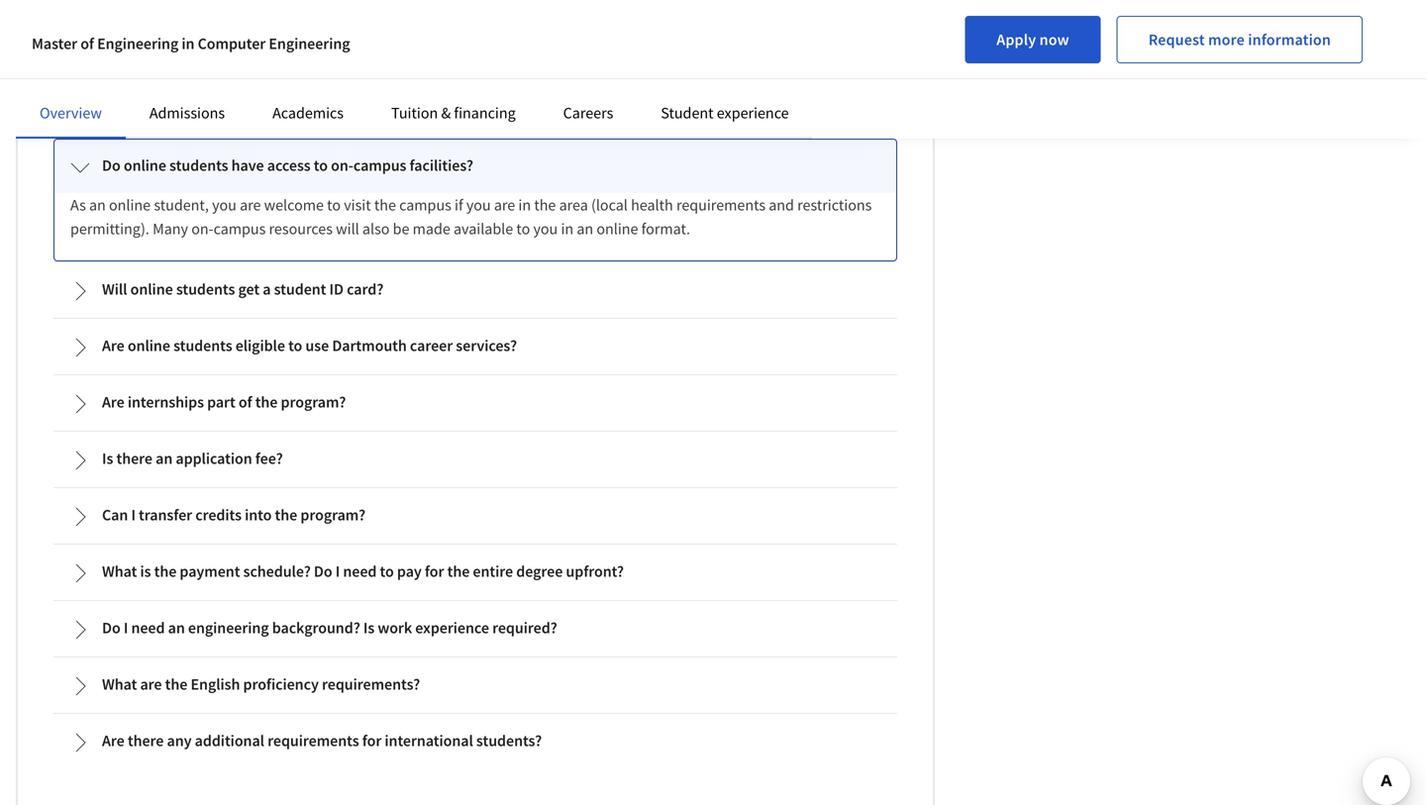 Task type: locate. For each thing, give the bounding box(es) containing it.
0 vertical spatial there
[[130, 31, 167, 51]]

(local
[[591, 195, 628, 215]]

0 vertical spatial program?
[[281, 392, 346, 412]]

1 horizontal spatial dartmouth
[[332, 336, 407, 355]]

be inside yes. online students who are nearing completion of the program will be invited to attend investiture and commencement ceremonies on the dartmouth campus, pending completion of all degree requirements.
[[523, 71, 539, 91]]

campus inside dropdown button
[[353, 155, 406, 175]]

and inside yes. online students who are nearing completion of the program will be invited to attend investiture and commencement ceremonies on the dartmouth campus, pending completion of all degree requirements.
[[729, 71, 754, 91]]

available
[[454, 219, 513, 238]]

campus down welcome
[[214, 219, 266, 238]]

1 vertical spatial in
[[518, 195, 531, 215]]

overview link
[[40, 103, 102, 123]]

in down area
[[561, 219, 574, 238]]

dartmouth inside yes. online students who are nearing completion of the program will be invited to attend investiture and commencement ceremonies on the dartmouth campus, pending completion of all degree requirements.
[[196, 95, 269, 115]]

are inside dropdown button
[[140, 674, 162, 694]]

1 vertical spatial need
[[131, 618, 165, 638]]

be left invited
[[523, 71, 539, 91]]

credits
[[195, 505, 242, 525]]

is left work
[[363, 618, 375, 638]]

2 vertical spatial are
[[102, 731, 125, 751]]

need inside the what is the payment schedule? do i need to pay for the entire degree upfront? dropdown button
[[343, 561, 377, 581]]

and up student experience link
[[729, 71, 754, 91]]

there up can
[[116, 448, 152, 468]]

to left visit
[[327, 195, 341, 215]]

0 horizontal spatial you
[[212, 195, 237, 215]]

&
[[441, 103, 451, 123]]

be inside as an online student, you are welcome to visit the campus if you are in the area (local health requirements and restrictions permitting). many on-campus resources will also be made available to you in an online format.
[[393, 219, 409, 238]]

there for will
[[130, 31, 167, 51]]

need left pay
[[343, 561, 377, 581]]

program? up what is the payment schedule? do i need to pay for the entire degree upfront?
[[300, 505, 366, 525]]

online inside 'dropdown button'
[[130, 279, 173, 299]]

online down many
[[130, 279, 173, 299]]

1 will from the top
[[102, 31, 127, 51]]

get
[[238, 279, 260, 299]]

experience inside do i need an engineering background? is work experience required? dropdown button
[[415, 618, 489, 638]]

will down visit
[[336, 219, 359, 238]]

be
[[170, 31, 186, 51], [523, 71, 539, 91], [393, 219, 409, 238]]

for right pay
[[425, 561, 444, 581]]

1 vertical spatial experience
[[415, 618, 489, 638]]

experience right student
[[717, 103, 789, 123]]

entire
[[473, 561, 513, 581]]

0 vertical spatial do
[[102, 155, 121, 175]]

dartmouth right use
[[332, 336, 407, 355]]

0 vertical spatial campus
[[353, 155, 406, 175]]

1 what from the top
[[102, 561, 137, 581]]

are for are there any additional requirements for international students?
[[102, 731, 125, 751]]

0 horizontal spatial and
[[729, 71, 754, 91]]

an left application
[[156, 448, 173, 468]]

dartmouth inside dropdown button
[[332, 336, 407, 355]]

2 are from the top
[[102, 392, 125, 412]]

to
[[591, 71, 605, 91], [314, 155, 328, 175], [327, 195, 341, 215], [516, 219, 530, 238], [288, 336, 302, 355], [380, 561, 394, 581]]

you right available
[[533, 219, 558, 238]]

yes.
[[70, 71, 96, 91]]

requirements up format.
[[676, 195, 766, 215]]

a right get
[[263, 279, 271, 299]]

0 vertical spatial are
[[102, 336, 125, 355]]

2 horizontal spatial you
[[533, 219, 558, 238]]

1 vertical spatial what
[[102, 674, 137, 694]]

1 horizontal spatial engineering
[[269, 34, 350, 53]]

2 will from the top
[[102, 279, 127, 299]]

apply now button
[[965, 16, 1101, 63]]

access
[[267, 155, 311, 175]]

2 vertical spatial do
[[102, 618, 121, 638]]

students left get
[[176, 279, 235, 299]]

engineering up nearing
[[269, 34, 350, 53]]

1 horizontal spatial and
[[769, 195, 794, 215]]

will up online
[[102, 31, 127, 51]]

1 horizontal spatial requirements
[[676, 195, 766, 215]]

1 vertical spatial on-
[[191, 219, 214, 238]]

also
[[362, 219, 390, 238]]

are up available
[[494, 195, 515, 215]]

you
[[212, 195, 237, 215], [466, 195, 491, 215], [533, 219, 558, 238]]

do inside do i need an engineering background? is work experience required? dropdown button
[[102, 618, 121, 638]]

on- down student, on the top left
[[191, 219, 214, 238]]

payment
[[180, 561, 240, 581]]

1 vertical spatial a
[[263, 279, 271, 299]]

is there an application fee? button
[[54, 433, 896, 486]]

2 vertical spatial i
[[124, 618, 128, 638]]

1 engineering from the left
[[97, 34, 179, 53]]

of right master
[[80, 34, 94, 53]]

more
[[1208, 30, 1245, 50]]

1 vertical spatial be
[[523, 71, 539, 91]]

for inside the what is the payment schedule? do i need to pay for the entire degree upfront? dropdown button
[[425, 561, 444, 581]]

0 vertical spatial is
[[102, 448, 113, 468]]

do inside do online students have access to on-campus facilities? dropdown button
[[102, 155, 121, 175]]

on
[[150, 95, 167, 115]]

list item
[[53, 0, 897, 14]]

2 what from the top
[[102, 674, 137, 694]]

1 are from the top
[[102, 336, 125, 355]]

the inside can i transfer credits into the program? dropdown button
[[275, 505, 297, 525]]

who
[[206, 71, 235, 91]]

degree right entire
[[516, 561, 563, 581]]

will inside 'dropdown button'
[[102, 279, 127, 299]]

1 horizontal spatial on-
[[331, 155, 353, 175]]

the right is
[[154, 561, 177, 581]]

of right part
[[239, 392, 252, 412]]

schedule?
[[243, 561, 311, 581]]

a left graduation
[[190, 31, 198, 51]]

a
[[190, 31, 198, 51], [263, 279, 271, 299]]

degree
[[503, 95, 549, 115], [516, 561, 563, 581]]

if
[[455, 195, 463, 215]]

there left "any"
[[128, 731, 164, 751]]

request more information
[[1149, 30, 1331, 50]]

tuition & financing
[[391, 103, 516, 123]]

are inside yes. online students who are nearing completion of the program will be invited to attend investiture and commencement ceremonies on the dartmouth campus, pending completion of all degree requirements.
[[238, 71, 259, 91]]

requirements inside as an online student, you are welcome to visit the campus if you are in the area (local health requirements and restrictions permitting). many on-campus resources will also be made available to you in an online format.
[[676, 195, 766, 215]]

facilities?
[[410, 155, 473, 175]]

students left eligible
[[173, 336, 232, 355]]

1 vertical spatial do
[[314, 561, 332, 581]]

for down requirements?
[[362, 731, 382, 751]]

fee?
[[255, 448, 283, 468]]

engineering up online
[[97, 34, 179, 53]]

request
[[1149, 30, 1205, 50]]

need inside do i need an engineering background? is work experience required? dropdown button
[[131, 618, 165, 638]]

students inside yes. online students who are nearing completion of the program will be invited to attend investiture and commencement ceremonies on the dartmouth campus, pending completion of all degree requirements.
[[146, 71, 203, 91]]

the left english in the left of the page
[[165, 674, 188, 694]]

and left "restrictions"
[[769, 195, 794, 215]]

need
[[343, 561, 377, 581], [131, 618, 165, 638]]

0 vertical spatial be
[[170, 31, 186, 51]]

1 horizontal spatial for
[[425, 561, 444, 581]]

a inside 'dropdown button'
[[263, 279, 271, 299]]

are right who
[[238, 71, 259, 91]]

1 vertical spatial completion
[[389, 95, 465, 115]]

1 vertical spatial degree
[[516, 561, 563, 581]]

0 vertical spatial for
[[425, 561, 444, 581]]

2 horizontal spatial be
[[523, 71, 539, 91]]

0 horizontal spatial need
[[131, 618, 165, 638]]

0 vertical spatial degree
[[503, 95, 549, 115]]

0 vertical spatial and
[[729, 71, 754, 91]]

0 horizontal spatial dartmouth
[[196, 95, 269, 115]]

1 vertical spatial are
[[102, 392, 125, 412]]

0 vertical spatial i
[[131, 505, 136, 525]]

of up tuition
[[395, 71, 408, 91]]

2 vertical spatial be
[[393, 219, 409, 238]]

0 vertical spatial dartmouth
[[196, 95, 269, 115]]

on- inside dropdown button
[[331, 155, 353, 175]]

program? down are online students eligible to use dartmouth career services? at the left of page
[[281, 392, 346, 412]]

0 vertical spatial will
[[102, 31, 127, 51]]

0 horizontal spatial will
[[336, 219, 359, 238]]

the right part
[[255, 392, 278, 412]]

experience right work
[[415, 618, 489, 638]]

students up on on the left of page
[[146, 71, 203, 91]]

a inside dropdown button
[[190, 31, 198, 51]]

of
[[80, 34, 94, 53], [395, 71, 408, 91], [468, 95, 481, 115], [239, 392, 252, 412]]

1 horizontal spatial is
[[363, 618, 375, 638]]

are internships part of the program? button
[[54, 376, 896, 430]]

0 horizontal spatial requirements
[[268, 731, 359, 751]]

in left area
[[518, 195, 531, 215]]

will down permitting).
[[102, 279, 127, 299]]

is
[[102, 448, 113, 468], [363, 618, 375, 638]]

0 horizontal spatial be
[[170, 31, 186, 51]]

the right into
[[275, 505, 297, 525]]

online up student, on the top left
[[124, 155, 166, 175]]

campus up visit
[[353, 155, 406, 175]]

0 vertical spatial completion
[[316, 71, 392, 91]]

need down is
[[131, 618, 165, 638]]

students inside 'dropdown button'
[[176, 279, 235, 299]]

apply
[[997, 30, 1036, 50]]

ceremony?
[[279, 31, 353, 51]]

campus,
[[272, 95, 328, 115]]

required?
[[492, 618, 557, 638]]

0 horizontal spatial for
[[362, 731, 382, 751]]

are left english in the left of the page
[[140, 674, 162, 694]]

1 horizontal spatial need
[[343, 561, 377, 581]]

0 horizontal spatial is
[[102, 448, 113, 468]]

the right on on the left of page
[[171, 95, 193, 115]]

you right if
[[466, 195, 491, 215]]

online
[[124, 155, 166, 175], [109, 195, 151, 215], [597, 219, 638, 238], [130, 279, 173, 299], [128, 336, 170, 355]]

as
[[70, 195, 86, 215]]

there
[[130, 31, 167, 51], [116, 448, 152, 468], [128, 731, 164, 751]]

1 vertical spatial there
[[116, 448, 152, 468]]

1 horizontal spatial be
[[393, 219, 409, 238]]

you right student, on the top left
[[212, 195, 237, 215]]

0 horizontal spatial i
[[124, 618, 128, 638]]

student,
[[154, 195, 209, 215]]

will up the all
[[496, 71, 520, 91]]

online up permitting).
[[109, 195, 151, 215]]

students up student, on the top left
[[169, 155, 228, 175]]

permitting).
[[70, 219, 149, 238]]

what left is
[[102, 561, 137, 581]]

degree right the all
[[503, 95, 549, 115]]

3 are from the top
[[102, 731, 125, 751]]

0 horizontal spatial experience
[[415, 618, 489, 638]]

students for eligible
[[173, 336, 232, 355]]

transfer
[[139, 505, 192, 525]]

campus
[[353, 155, 406, 175], [399, 195, 451, 215], [214, 219, 266, 238]]

for
[[425, 561, 444, 581], [362, 731, 382, 751]]

0 vertical spatial what
[[102, 561, 137, 581]]

0 vertical spatial in
[[182, 34, 195, 53]]

there up online
[[130, 31, 167, 51]]

what left english in the left of the page
[[102, 674, 137, 694]]

0 vertical spatial requirements
[[676, 195, 766, 215]]

international
[[385, 731, 473, 751]]

is up can
[[102, 448, 113, 468]]

0 vertical spatial on-
[[331, 155, 353, 175]]

an
[[89, 195, 106, 215], [577, 219, 593, 238], [156, 448, 173, 468], [168, 618, 185, 638]]

pay
[[397, 561, 422, 581]]

online up internships
[[128, 336, 170, 355]]

1 vertical spatial will
[[102, 279, 127, 299]]

on- up visit
[[331, 155, 353, 175]]

1 horizontal spatial experience
[[717, 103, 789, 123]]

0 vertical spatial a
[[190, 31, 198, 51]]

are inside dropdown button
[[102, 731, 125, 751]]

campus up made on the left of the page
[[399, 195, 451, 215]]

be right also
[[393, 219, 409, 238]]

in left computer
[[182, 34, 195, 53]]

requirements down proficiency
[[268, 731, 359, 751]]

student experience
[[661, 103, 789, 123]]

area
[[559, 195, 588, 215]]

as an online student, you are welcome to visit the campus if you are in the area (local health requirements and restrictions permitting). many on-campus resources will also be made available to you in an online format.
[[70, 195, 872, 238]]

1 vertical spatial and
[[769, 195, 794, 215]]

are
[[102, 336, 125, 355], [102, 392, 125, 412], [102, 731, 125, 751]]

health
[[631, 195, 673, 215]]

dartmouth
[[196, 95, 269, 115], [332, 336, 407, 355]]

what for what are the english proficiency requirements?
[[102, 674, 137, 694]]

the up also
[[374, 195, 396, 215]]

1 horizontal spatial a
[[263, 279, 271, 299]]

0 horizontal spatial on-
[[191, 219, 214, 238]]

there for is
[[116, 448, 152, 468]]

1 vertical spatial for
[[362, 731, 382, 751]]

the
[[411, 71, 433, 91], [171, 95, 193, 115], [374, 195, 396, 215], [534, 195, 556, 215], [255, 392, 278, 412], [275, 505, 297, 525], [154, 561, 177, 581], [447, 561, 470, 581], [165, 674, 188, 694]]

1 vertical spatial requirements
[[268, 731, 359, 751]]

1 vertical spatial will
[[336, 219, 359, 238]]

experience
[[717, 103, 789, 123], [415, 618, 489, 638]]

application
[[176, 448, 252, 468]]

online for do online students have access to on-campus facilities?
[[124, 155, 166, 175]]

2 vertical spatial campus
[[214, 219, 266, 238]]

0 horizontal spatial engineering
[[97, 34, 179, 53]]

english
[[191, 674, 240, 694]]

1 horizontal spatial i
[[131, 505, 136, 525]]

there inside dropdown button
[[128, 731, 164, 751]]

dartmouth down who
[[196, 95, 269, 115]]

i for into
[[131, 505, 136, 525]]

degree inside dropdown button
[[516, 561, 563, 581]]

0 vertical spatial will
[[496, 71, 520, 91]]

2 horizontal spatial in
[[561, 219, 574, 238]]

2 vertical spatial there
[[128, 731, 164, 751]]

1 horizontal spatial will
[[496, 71, 520, 91]]

0 horizontal spatial a
[[190, 31, 198, 51]]

student experience link
[[661, 103, 789, 123]]

will inside dropdown button
[[102, 31, 127, 51]]

0 vertical spatial need
[[343, 561, 377, 581]]

be left computer
[[170, 31, 186, 51]]

2 vertical spatial in
[[561, 219, 574, 238]]

1 vertical spatial dartmouth
[[332, 336, 407, 355]]

online for will online students get a student id card?
[[130, 279, 173, 299]]

2 horizontal spatial i
[[336, 561, 340, 581]]

to up requirements.
[[591, 71, 605, 91]]



Task type: describe. For each thing, give the bounding box(es) containing it.
can
[[102, 505, 128, 525]]

overview
[[40, 103, 102, 123]]

request more information button
[[1117, 16, 1363, 63]]

what are the english proficiency requirements? button
[[54, 658, 896, 712]]

are there any additional requirements for international students?
[[102, 731, 542, 751]]

the up tuition
[[411, 71, 433, 91]]

all
[[484, 95, 500, 115]]

on- inside as an online student, you are welcome to visit the campus if you are in the area (local health requirements and restrictions permitting). many on-campus resources will also be made available to you in an online format.
[[191, 219, 214, 238]]

background?
[[272, 618, 360, 638]]

requirements?
[[322, 674, 420, 694]]

program
[[436, 71, 493, 91]]

2 engineering from the left
[[269, 34, 350, 53]]

the inside what are the english proficiency requirements? dropdown button
[[165, 674, 188, 694]]

of inside dropdown button
[[239, 392, 252, 412]]

and inside as an online student, you are welcome to visit the campus if you are in the area (local health requirements and restrictions permitting). many on-campus resources will also be made available to you in an online format.
[[769, 195, 794, 215]]

do i need an engineering background? is work experience required? button
[[54, 602, 896, 655]]

additional
[[195, 731, 264, 751]]

graduation
[[201, 31, 275, 51]]

student
[[661, 103, 714, 123]]

will for will online students get a student id card?
[[102, 279, 127, 299]]

academics
[[272, 103, 344, 123]]

are online students eligible to use dartmouth career services?
[[102, 336, 517, 355]]

will inside as an online student, you are welcome to visit the campus if you are in the area (local health requirements and restrictions permitting). many on-campus resources will also be made available to you in an online format.
[[336, 219, 359, 238]]

visit
[[344, 195, 371, 215]]

are there any additional requirements for international students? button
[[54, 715, 896, 768]]

are down have
[[240, 195, 261, 215]]

student
[[274, 279, 326, 299]]

into
[[245, 505, 272, 525]]

degree inside yes. online students who are nearing completion of the program will be invited to attend investiture and commencement ceremonies on the dartmouth campus, pending completion of all degree requirements.
[[503, 95, 549, 115]]

proficiency
[[243, 674, 319, 694]]

pending
[[331, 95, 386, 115]]

do online students have access to on-campus facilities? button
[[54, 139, 896, 193]]

investiture
[[655, 71, 726, 91]]

of left the all
[[468, 95, 481, 115]]

requirements inside are there any additional requirements for international students? dropdown button
[[268, 731, 359, 751]]

ceremonies
[[70, 95, 147, 115]]

id
[[329, 279, 344, 299]]

what for what is the payment schedule? do i need to pay for the entire degree upfront?
[[102, 561, 137, 581]]

students for get
[[176, 279, 235, 299]]

do online students have access to on-campus facilities?
[[102, 155, 473, 175]]

1 vertical spatial is
[[363, 618, 375, 638]]

1 horizontal spatial in
[[518, 195, 531, 215]]

0 vertical spatial experience
[[717, 103, 789, 123]]

now
[[1040, 30, 1069, 50]]

attend
[[608, 71, 652, 91]]

careers
[[563, 103, 613, 123]]

is
[[140, 561, 151, 581]]

information
[[1248, 30, 1331, 50]]

do inside the what is the payment schedule? do i need to pay for the entire degree upfront? dropdown button
[[314, 561, 332, 581]]

1 vertical spatial i
[[336, 561, 340, 581]]

what is the payment schedule? do i need to pay for the entire degree upfront?
[[102, 561, 624, 581]]

admissions link
[[149, 103, 225, 123]]

format.
[[641, 219, 690, 238]]

are online students eligible to use dartmouth career services? button
[[54, 320, 896, 373]]

an left engineering at the left
[[168, 618, 185, 638]]

are for are online students eligible to use dartmouth career services?
[[102, 336, 125, 355]]

0 horizontal spatial in
[[182, 34, 195, 53]]

invited
[[543, 71, 588, 91]]

made
[[413, 219, 450, 238]]

there for are
[[128, 731, 164, 751]]

online
[[99, 71, 142, 91]]

master of engineering in computer engineering
[[32, 34, 350, 53]]

are internships part of the program?
[[102, 392, 346, 412]]

students?
[[476, 731, 542, 751]]

will online students get a student id card? button
[[54, 263, 896, 317]]

commencement
[[757, 71, 868, 91]]

careers link
[[563, 103, 613, 123]]

will there be a graduation ceremony? button
[[54, 16, 896, 69]]

online down (local
[[597, 219, 638, 238]]

internships
[[128, 392, 204, 412]]

students for have
[[169, 155, 228, 175]]

to right the access
[[314, 155, 328, 175]]

upfront?
[[566, 561, 624, 581]]

1 vertical spatial program?
[[300, 505, 366, 525]]

to inside yes. online students who are nearing completion of the program will be invited to attend investiture and commencement ceremonies on the dartmouth campus, pending completion of all degree requirements.
[[591, 71, 605, 91]]

will for will there be a graduation ceremony?
[[102, 31, 127, 51]]

work
[[378, 618, 412, 638]]

students for who
[[146, 71, 203, 91]]

use
[[305, 336, 329, 355]]

i for engineering
[[124, 618, 128, 638]]

what are the english proficiency requirements?
[[102, 674, 420, 694]]

tuition & financing link
[[391, 103, 516, 123]]

will there be a graduation ceremony?
[[102, 31, 353, 51]]

to left pay
[[380, 561, 394, 581]]

what is the payment schedule? do i need to pay for the entire degree upfront? button
[[54, 545, 896, 599]]

card?
[[347, 279, 384, 299]]

will online students get a student id card?
[[102, 279, 384, 299]]

do for access
[[102, 155, 121, 175]]

an down area
[[577, 219, 593, 238]]

financing
[[454, 103, 516, 123]]

do i need an engineering background? is work experience required?
[[102, 618, 557, 638]]

have
[[231, 155, 264, 175]]

be inside dropdown button
[[170, 31, 186, 51]]

welcome
[[264, 195, 324, 215]]

will inside yes. online students who are nearing completion of the program will be invited to attend investiture and commencement ceremonies on the dartmouth campus, pending completion of all degree requirements.
[[496, 71, 520, 91]]

the left entire
[[447, 561, 470, 581]]

part
[[207, 392, 235, 412]]

for inside are there any additional requirements for international students? dropdown button
[[362, 731, 382, 751]]

resources
[[269, 219, 333, 238]]

to right available
[[516, 219, 530, 238]]

master
[[32, 34, 77, 53]]

the inside are internships part of the program? dropdown button
[[255, 392, 278, 412]]

the left area
[[534, 195, 556, 215]]

services?
[[456, 336, 517, 355]]

1 horizontal spatial you
[[466, 195, 491, 215]]

an right as
[[89, 195, 106, 215]]

many
[[153, 219, 188, 238]]

to left use
[[288, 336, 302, 355]]

is there an application fee?
[[102, 448, 283, 468]]

computer
[[198, 34, 266, 53]]

career
[[410, 336, 453, 355]]

do for engineering
[[102, 618, 121, 638]]

1 vertical spatial campus
[[399, 195, 451, 215]]

can i transfer credits into the program?
[[102, 505, 366, 525]]

can i transfer credits into the program? button
[[54, 489, 896, 543]]

online for are online students eligible to use dartmouth career services?
[[128, 336, 170, 355]]

nearing
[[262, 71, 313, 91]]

requirements.
[[552, 95, 645, 115]]

are for are internships part of the program?
[[102, 392, 125, 412]]

academics link
[[272, 103, 344, 123]]

any
[[167, 731, 192, 751]]

engineering
[[188, 618, 269, 638]]



Task type: vqa. For each thing, say whether or not it's contained in the screenshot.
bottommost THE AN
no



